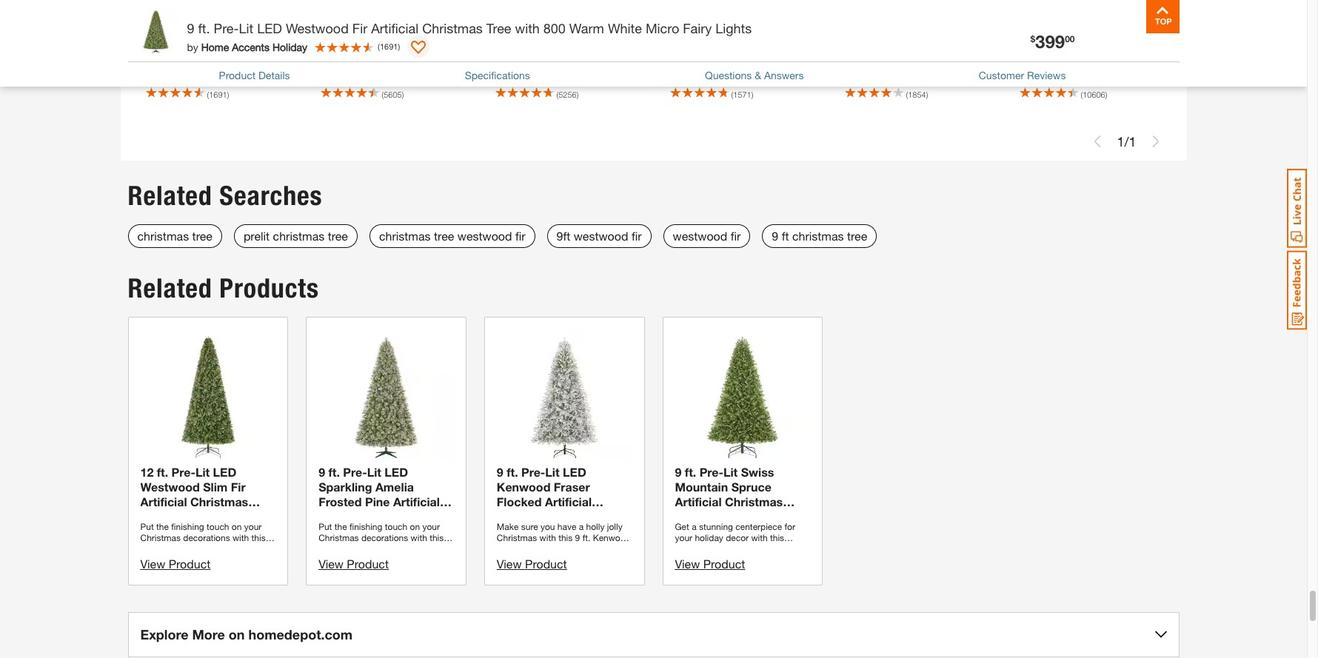 Task type: describe. For each thing, give the bounding box(es) containing it.
in. left d on the right top of page
[[950, 31, 961, 44]]

) for atomic 20-volt lithium-ion cordless compact 1/2 in. drill/driver kit with 2.0ah battery, charger and bag
[[577, 90, 579, 99]]

pine
[[365, 495, 390, 509]]

artificial inside the 12 ft. pre-lit led westwood slim fir artificial christmas tree with 1,200 warm white micro fairy lights
[[140, 495, 187, 509]]

9 for 9 ft. pre-lit led westwood fir artificial christmas tree with 800 warm white micro fairy lights
[[187, 20, 194, 36]]

sonoma
[[845, 31, 884, 44]]

disposal,
[[670, 47, 713, 59]]

x right d on the right top of page
[[974, 31, 979, 44]]

9 ft. pre-lit led kenwood fraser flocked artificial christmas tree link
[[497, 330, 632, 524]]

micro inside the 12 ft. pre-lit led westwood slim fir artificial christmas tree with 1,200 warm white micro fairy lights
[[176, 524, 208, 538]]

insinkerator
[[670, 17, 732, 30]]

fingerprint
[[1088, 47, 1138, 59]]

5256
[[559, 90, 577, 99]]

1 fir from the left
[[516, 229, 526, 243]]

fairy up disposal,
[[683, 20, 712, 36]]

in inside whirlpool 24.5 cu. ft. french door refrigerator in fingerprint resistant stainless steel
[[1077, 47, 1085, 59]]

bag
[[594, 78, 613, 91]]

explore
[[140, 627, 189, 643]]

( for evolution 1hp, 1 hp garbage disposal, advanced series ez connect continuous feed food waste disposer
[[732, 90, 734, 99]]

live chat image
[[1288, 169, 1308, 248]]

lit for 9 ft. pre-lit swiss mountain spruce artificial christmas tree with twinkly app controlled rgb lights
[[724, 465, 738, 479]]

9 ft. pre-lit led sparkling amelia frosted pine artificial christmas tree with 600 warm white micro fairy lights image
[[319, 330, 454, 465]]

lights inside 9 ft. pre-lit led sparkling amelia frosted pine artificial christmas tree with 600 warm white micro fairy lights
[[350, 539, 385, 553]]

micro inside home accents holiday 9 ft. pre-lit led westwood fir artificial christmas tree with 800 warm white micro fairy lights
[[225, 62, 251, 75]]

christmas tree link
[[128, 225, 222, 248]]

fir inside home accents holiday 9 ft. pre-lit led westwood fir artificial christmas tree with 800 warm white micro fairy lights
[[274, 31, 286, 44]]

white up 2.0ah
[[608, 20, 642, 36]]

single
[[884, 47, 912, 59]]

westwood inside 9ft westwood fir link
[[574, 229, 629, 243]]

explore more on homedepot.com button
[[128, 613, 1180, 658]]

in. down garage
[[425, 62, 436, 75]]

related for related products
[[128, 273, 212, 305]]

vanity
[[963, 47, 991, 59]]

in. right 34
[[859, 47, 870, 59]]

$ 399 00
[[1031, 31, 1075, 52]]

12 ft. pre-lit led westwood slim fir artificial christmas tree with 1,200 warm white micro fairy lights
[[140, 465, 261, 553]]

advanced
[[716, 47, 762, 59]]

1hp,
[[716, 31, 737, 44]]

2.0ah
[[584, 62, 611, 75]]

christmas inside the 12 ft. pre-lit led westwood slim fir artificial christmas tree with 1,200 warm white micro fairy lights
[[190, 495, 248, 509]]

in. inside dewalt atomic 20-volt lithium-ion cordless compact 1/2 in. drill/driver kit with 2.0ah battery, charger and bag
[[603, 47, 614, 59]]

connect
[[670, 62, 709, 75]]

specifications
[[465, 69, 530, 81]]

dewalt
[[495, 17, 538, 30]]

christmas inside 9 ft. pre-lit led sparkling amelia frosted pine artificial christmas tree with 600 warm white micro fairy lights
[[319, 510, 377, 524]]

0 vertical spatial ( 1691 )
[[378, 41, 400, 51]]

product for 12 ft. pre-lit led westwood slim fir artificial christmas tree with 1,200 warm white micro fairy lights
[[169, 557, 211, 571]]

1 vertical spatial holiday
[[273, 40, 308, 53]]

18.3
[[367, 78, 387, 91]]

this is the first slide image
[[1092, 136, 1104, 148]]

20-
[[537, 31, 553, 44]]

ft. for 9 ft. pre-lit swiss mountain spruce artificial christmas tree with twinkly app controlled rgb lights
[[685, 465, 697, 479]]

cu.
[[1043, 31, 1057, 44]]

holiday inside home accents holiday 9 ft. pre-lit led westwood fir artificial christmas tree with 800 warm white micro fairy lights
[[221, 17, 258, 30]]

h inside husky ready-to-assemble 24-gauge steel freestanding garage cabinet in black (30.5 in. w x 72 in. h x 18.3 in. d)
[[349, 78, 356, 91]]

assemble
[[367, 31, 413, 44]]

charger
[[534, 78, 571, 91]]

9 ft. pre-lit led westwood fir artificial christmas tree with 800 warm white micro fairy lights
[[187, 20, 752, 36]]

lights inside 9 ft. pre-lit swiss mountain spruce artificial christmas tree with twinkly app controlled rgb lights
[[767, 524, 802, 538]]

1571
[[734, 90, 752, 99]]

kenwood
[[497, 480, 551, 494]]

questions
[[705, 69, 752, 81]]

micro up disposal,
[[646, 20, 680, 36]]

kit
[[547, 62, 559, 75]]

) right top
[[927, 90, 928, 99]]

christmas inside 9 ft. pre-lit led kenwood fraser flocked artificial christmas tree
[[497, 510, 555, 524]]

( 1854 )
[[906, 90, 928, 99]]

disposer
[[729, 78, 770, 91]]

( for ready-to-assemble 24-gauge steel freestanding garage cabinet in black (30.5 in. w x 72 in. h x 18.3 in. d)
[[382, 90, 384, 99]]

led for 12 ft. pre-lit led westwood slim fir artificial christmas tree with 1,200 warm white micro fairy lights
[[213, 465, 237, 479]]

3 christmas from the left
[[379, 229, 431, 243]]

9 ft. pre-lit led westwood fir artificial christmas tree with 800 warm white micro fairy lights image
[[138, 0, 301, 7]]

christmas tree westwood fir
[[379, 229, 526, 243]]

garbage
[[765, 31, 806, 44]]

black
[[370, 62, 396, 75]]

lit inside home accents holiday 9 ft. pre-lit led westwood fir artificial christmas tree with 800 warm white micro fairy lights
[[186, 31, 197, 44]]

view for 9 ft. pre-lit swiss mountain spruce artificial christmas tree with twinkly app controlled rgb lights
[[675, 557, 700, 571]]

lights inside home accents holiday 9 ft. pre-lit led westwood fir artificial christmas tree with 800 warm white micro fairy lights
[[146, 78, 174, 91]]

399
[[1036, 31, 1065, 52]]

9 for 9 ft. pre-lit swiss mountain spruce artificial christmas tree with twinkly app controlled rgb lights
[[675, 465, 682, 479]]

tree inside home accents holiday 9 ft. pre-lit led westwood fir artificial christmas tree with 800 warm white micro fairy lights
[[235, 47, 255, 59]]

door
[[1107, 31, 1129, 44]]

with up 'cordless'
[[515, 20, 540, 36]]

warm inside the 12 ft. pre-lit led westwood slim fir artificial christmas tree with 1,200 warm white micro fairy lights
[[228, 510, 261, 524]]

cordless
[[495, 47, 536, 59]]

continuous
[[712, 62, 766, 75]]

in inside husky ready-to-assemble 24-gauge steel freestanding garage cabinet in black (30.5 in. w x 72 in. h x 18.3 in. d)
[[359, 62, 367, 75]]

homedepot.com
[[249, 627, 353, 643]]

sonoma 48 in. w x 22 in. d x 34 in. h single sink bath vanity in almond latte with carrara marble top link
[[845, 18, 993, 91]]

freestanding
[[347, 47, 407, 59]]

0 vertical spatial 1691
[[380, 41, 398, 51]]

&
[[755, 69, 762, 81]]

white inside the 12 ft. pre-lit led westwood slim fir artificial christmas tree with 1,200 warm white micro fairy lights
[[140, 524, 173, 538]]

related products
[[128, 273, 319, 305]]

christmas up garage
[[422, 20, 483, 36]]

view product link for white
[[140, 557, 211, 571]]

( right top
[[906, 90, 908, 99]]

battery,
[[495, 78, 531, 91]]

tree inside the 12 ft. pre-lit led westwood slim fir artificial christmas tree with 1,200 warm white micro fairy lights
[[140, 510, 165, 524]]

reviews
[[1028, 69, 1066, 81]]

white inside home accents holiday 9 ft. pre-lit led westwood fir artificial christmas tree with 800 warm white micro fairy lights
[[196, 62, 222, 75]]

9 ft. pre-lit led kenwood fraser flocked artificial christmas tree
[[497, 465, 592, 524]]

5605
[[384, 90, 402, 99]]

artificial inside home accents holiday 9 ft. pre-lit led westwood fir artificial christmas tree with 800 warm white micro fairy lights
[[146, 47, 182, 59]]

artificial inside 9 ft. pre-lit led kenwood fraser flocked artificial christmas tree
[[545, 495, 592, 509]]

prelit christmas tree
[[244, 229, 348, 243]]

2 fir from the left
[[632, 229, 642, 243]]

2 tree from the left
[[328, 229, 348, 243]]

in. right 72
[[335, 78, 346, 91]]

this is the last slide image
[[1150, 136, 1162, 148]]

600
[[319, 524, 338, 539]]

westwood inside christmas tree westwood fir link
[[458, 229, 512, 243]]

w inside husky ready-to-assemble 24-gauge steel freestanding garage cabinet in black (30.5 in. w x 72 in. h x 18.3 in. d)
[[439, 62, 448, 75]]

12 ft. pre-lit led westwood slim fir artificial christmas tree with 1,200 warm white micro fairy lights link
[[140, 330, 276, 553]]

christmas inside 9 ft. pre-lit swiss mountain spruce artificial christmas tree with twinkly app controlled rgb lights
[[725, 495, 783, 509]]

pre- for 12 ft. pre-lit led westwood slim fir artificial christmas tree with 1,200 warm white micro fairy lights
[[172, 465, 196, 479]]

product for 9 ft. pre-lit swiss mountain spruce artificial christmas tree with twinkly app controlled rgb lights
[[704, 557, 746, 571]]

whirlpool
[[1020, 17, 1067, 30]]

pre- for 9 ft. pre-lit swiss mountain spruce artificial christmas tree with twinkly app controlled rgb lights
[[700, 465, 724, 479]]

) for evolution 1hp, 1 hp garbage disposal, advanced series ez connect continuous feed food waste disposer
[[752, 90, 754, 99]]

flocked
[[497, 495, 542, 509]]

(30.5
[[399, 62, 422, 75]]

garage
[[410, 47, 444, 59]]

prelit
[[244, 229, 270, 243]]

spruce
[[732, 480, 772, 494]]

48
[[887, 31, 898, 44]]

pre- for 9 ft. pre-lit led kenwood fraser flocked artificial christmas tree
[[522, 465, 546, 479]]

1,200
[[195, 510, 225, 524]]

9 ft christmas tree
[[772, 229, 868, 243]]

24.5
[[1020, 31, 1040, 44]]

24.5 cu. ft. french door refrigerator in fingerprint resistant stainless steel image
[[1012, 0, 1175, 7]]

to-
[[354, 31, 367, 44]]

product for 9 ft. pre-lit led kenwood fraser flocked artificial christmas tree
[[525, 557, 567, 571]]

x down gauge
[[451, 62, 457, 75]]

9 ft. pre-lit swiss mountain spruce artificial christmas tree with twinkly app controlled rgb lights
[[675, 465, 802, 538]]

with inside sonoma 48 in. w x 22 in. d x 34 in. h single sink bath vanity in almond latte with carrara marble top
[[921, 62, 940, 75]]

1 tree from the left
[[192, 229, 213, 243]]

tree up 'cordless'
[[487, 20, 512, 36]]

ft. for 9 ft. pre-lit led sparkling amelia frosted pine artificial christmas tree with 600 warm white micro fairy lights
[[329, 465, 340, 479]]

christmas tree
[[137, 229, 213, 243]]

with inside the 12 ft. pre-lit led westwood slim fir artificial christmas tree with 1,200 warm white micro fairy lights
[[168, 510, 192, 524]]

home accents holiday 9 ft. pre-lit led westwood fir artificial christmas tree with 800 warm white micro fairy lights
[[146, 17, 286, 91]]

fraser
[[554, 480, 590, 494]]

9 ft. pre-lit swiss mountain spruce artificial christmas tree with twinkly app controlled rgb lights link
[[675, 330, 811, 538]]

view product for warm
[[319, 557, 389, 571]]

ft. for 9 ft. pre-lit led kenwood fraser flocked artificial christmas tree
[[507, 465, 518, 479]]

slim
[[203, 480, 228, 494]]

prelit christmas tree link
[[234, 225, 358, 248]]

customer reviews
[[979, 69, 1066, 81]]

1 horizontal spatial home
[[201, 40, 229, 53]]

ez
[[797, 47, 810, 59]]

1 vertical spatial accents
[[232, 40, 270, 53]]

800 inside home accents holiday 9 ft. pre-lit led westwood fir artificial christmas tree with 800 warm white micro fairy lights
[[146, 62, 163, 75]]

questions & answers
[[705, 69, 804, 81]]

westwood for slim
[[140, 480, 200, 494]]

9ft westwood fir link
[[547, 225, 652, 248]]

x left 18.3
[[359, 78, 364, 91]]

$
[[1031, 33, 1036, 44]]

drill/driver
[[495, 62, 544, 75]]



Task type: vqa. For each thing, say whether or not it's contained in the screenshot.


Task type: locate. For each thing, give the bounding box(es) containing it.
) down the questions & answers at the right top of the page
[[752, 90, 754, 99]]

1854
[[908, 90, 927, 99]]

micro down 1,200
[[176, 524, 208, 538]]

1691 up black
[[380, 41, 398, 51]]

0 vertical spatial w
[[915, 31, 924, 44]]

2 horizontal spatial westwood
[[286, 20, 349, 36]]

1 horizontal spatial 1
[[1118, 133, 1125, 149]]

9 inside 9 ft. pre-lit swiss mountain spruce artificial christmas tree with twinkly app controlled rgb lights
[[675, 465, 682, 479]]

led for 9 ft. pre-lit led sparkling amelia frosted pine artificial christmas tree with 600 warm white micro fairy lights
[[385, 465, 408, 479]]

display image
[[411, 41, 426, 56]]

1 horizontal spatial ( 1691 )
[[378, 41, 400, 51]]

led inside 9 ft. pre-lit led kenwood fraser flocked artificial christmas tree
[[563, 465, 587, 479]]

fairy down 1,200
[[211, 524, 239, 538]]

3 view product link from the left
[[319, 557, 389, 571]]

searches
[[220, 180, 323, 212]]

1 horizontal spatial w
[[915, 31, 924, 44]]

steel down ready-
[[320, 47, 344, 59]]

pre- up mountain
[[700, 465, 724, 479]]

1 horizontal spatial 1691
[[380, 41, 398, 51]]

fir right slim
[[231, 480, 246, 494]]

24-
[[416, 31, 431, 44]]

d)
[[404, 78, 414, 91]]

led up amelia
[[385, 465, 408, 479]]

artificial inside 9 ft. pre-lit led sparkling amelia frosted pine artificial christmas tree with 600 warm white micro fairy lights
[[393, 495, 440, 509]]

4 view from the left
[[497, 557, 522, 571]]

1 vertical spatial 800
[[146, 62, 163, 75]]

1 westwood from the left
[[458, 229, 512, 243]]

view product for rgb
[[675, 557, 746, 571]]

home inside home accents holiday 9 ft. pre-lit led westwood fir artificial christmas tree with 800 warm white micro fairy lights
[[146, 17, 175, 30]]

pre- inside 9 ft. pre-lit led kenwood fraser flocked artificial christmas tree
[[522, 465, 546, 479]]

4 view product from the left
[[497, 557, 567, 571]]

view product link down the 600
[[319, 557, 389, 571]]

warm up 1/2
[[570, 20, 604, 36]]

800 up 'compact'
[[544, 20, 566, 36]]

( for atomic 20-volt lithium-ion cordless compact 1/2 in. drill/driver kit with 2.0ah battery, charger and bag
[[557, 90, 559, 99]]

with inside 9 ft. pre-lit led sparkling amelia frosted pine artificial christmas tree with 600 warm white micro fairy lights
[[407, 510, 431, 524]]

9 up sparkling
[[319, 465, 325, 479]]

lit inside 9 ft. pre-lit swiss mountain spruce artificial christmas tree with twinkly app controlled rgb lights
[[724, 465, 738, 479]]

product image image
[[131, 7, 180, 56]]

fir up details
[[274, 31, 286, 44]]

10606
[[1083, 90, 1106, 99]]

pre-
[[214, 20, 239, 36], [166, 31, 186, 44], [172, 465, 196, 479], [700, 465, 724, 479], [343, 465, 367, 479], [522, 465, 546, 479]]

fairy inside home accents holiday 9 ft. pre-lit led westwood fir artificial christmas tree with 800 warm white micro fairy lights
[[254, 62, 277, 75]]

ft. for 9 ft. pre-lit led westwood fir artificial christmas tree with 800 warm white micro fairy lights
[[198, 20, 210, 36]]

w down garage
[[439, 62, 448, 75]]

3 view product from the left
[[319, 557, 389, 571]]

ft. up by
[[198, 20, 210, 36]]

ft. left by
[[154, 31, 163, 44]]

1 inside insinkerator evolution 1hp, 1 hp garbage disposal, advanced series ez connect continuous feed food waste disposer
[[740, 31, 745, 44]]

0 vertical spatial h
[[873, 47, 881, 59]]

warm inside 9 ft. pre-lit led sparkling amelia frosted pine artificial christmas tree with 600 warm white micro fairy lights
[[342, 524, 375, 539]]

0 horizontal spatial fir
[[231, 480, 246, 494]]

0 horizontal spatial 800
[[146, 62, 163, 75]]

0 horizontal spatial in
[[359, 62, 367, 75]]

( 5256 )
[[557, 90, 579, 99]]

holiday
[[221, 17, 258, 30], [273, 40, 308, 53]]

top button
[[1146, 0, 1180, 33]]

tree down fraser
[[558, 510, 582, 524]]

micro inside 9 ft. pre-lit led sparkling amelia frosted pine artificial christmas tree with 600 warm white micro fairy lights
[[413, 524, 446, 539]]

lit up fraser
[[545, 465, 560, 479]]

9 inside home accents holiday 9 ft. pre-lit led westwood fir artificial christmas tree with 800 warm white micro fairy lights
[[146, 31, 151, 44]]

2 westwood from the left
[[574, 229, 629, 243]]

0 vertical spatial accents
[[178, 17, 218, 30]]

1 vertical spatial related
[[128, 273, 212, 305]]

led inside 9 ft. pre-lit led sparkling amelia frosted pine artificial christmas tree with 600 warm white micro fairy lights
[[385, 465, 408, 479]]

pre- inside 9 ft. pre-lit led sparkling amelia frosted pine artificial christmas tree with 600 warm white micro fairy lights
[[343, 465, 367, 479]]

tree inside 9 ft. pre-lit led sparkling amelia frosted pine artificial christmas tree with 600 warm white micro fairy lights
[[380, 510, 404, 524]]

westwood up product details
[[222, 31, 271, 44]]

0 vertical spatial steel
[[320, 47, 344, 59]]

white down 'pine'
[[378, 524, 410, 539]]

1 horizontal spatial in
[[845, 62, 853, 75]]

1 vertical spatial home
[[201, 40, 229, 53]]

artificial up freestanding on the left top of the page
[[371, 20, 419, 36]]

fir
[[516, 229, 526, 243], [632, 229, 642, 243], [731, 229, 741, 243]]

9 ft. pre-lit led sparkling amelia frosted pine artificial christmas tree with 600 warm white micro fairy lights
[[319, 465, 446, 553]]

view down controlled
[[675, 557, 700, 571]]

compact
[[539, 47, 582, 59]]

led up slim
[[213, 465, 237, 479]]

related searches
[[128, 180, 323, 212]]

atomic
[[495, 31, 534, 44]]

in inside sonoma 48 in. w x 22 in. d x 34 in. h single sink bath vanity in almond latte with carrara marble top
[[845, 62, 853, 75]]

bath
[[938, 47, 960, 59]]

view up explore
[[140, 557, 165, 571]]

artificial down mountain
[[675, 495, 722, 509]]

view
[[140, 557, 165, 571], [675, 557, 700, 571], [319, 557, 344, 571], [497, 557, 522, 571]]

in down 34
[[845, 62, 853, 75]]

christmas up product details
[[185, 47, 232, 59]]

12 ft. pre-lit led westwood slim fir artificial christmas tree with 1,200 warm white micro fairy lights image
[[140, 330, 276, 465]]

0 horizontal spatial w
[[439, 62, 448, 75]]

view product
[[140, 557, 211, 571], [675, 557, 746, 571], [319, 557, 389, 571], [497, 557, 567, 571]]

1 view product from the left
[[140, 557, 211, 571]]

related up christmas tree
[[128, 180, 212, 212]]

1 vertical spatial ( 1691 )
[[207, 90, 229, 99]]

3 view from the left
[[319, 557, 344, 571]]

fir left 9ft
[[516, 229, 526, 243]]

westwood inside home accents holiday 9 ft. pre-lit led westwood fir artificial christmas tree with 800 warm white micro fairy lights
[[222, 31, 271, 44]]

9 for 9 ft. pre-lit led sparkling amelia frosted pine artificial christmas tree with 600 warm white micro fairy lights
[[319, 465, 325, 479]]

d
[[964, 31, 971, 44]]

1 view from the left
[[140, 557, 165, 571]]

mountain
[[675, 480, 728, 494]]

1 horizontal spatial westwood
[[222, 31, 271, 44]]

0 horizontal spatial steel
[[320, 47, 344, 59]]

gauge
[[431, 31, 462, 44]]

1 horizontal spatial westwood
[[574, 229, 629, 243]]

0 vertical spatial related
[[128, 180, 212, 212]]

2 view product link from the left
[[675, 557, 746, 571]]

pre- inside 9 ft. pre-lit swiss mountain spruce artificial christmas tree with twinkly app controlled rgb lights
[[700, 465, 724, 479]]

lit inside 9 ft. pre-lit led kenwood fraser flocked artificial christmas tree
[[545, 465, 560, 479]]

pre- for 9 ft. pre-lit led westwood fir artificial christmas tree with 800 warm white micro fairy lights
[[214, 20, 239, 36]]

volt
[[552, 31, 570, 44]]

lit up slim
[[195, 465, 210, 479]]

warm inside home accents holiday 9 ft. pre-lit led westwood fir artificial christmas tree with 800 warm white micro fairy lights
[[166, 62, 193, 75]]

9 left ft
[[772, 229, 779, 243]]

lit inside 9 ft. pre-lit led sparkling amelia frosted pine artificial christmas tree with 600 warm white micro fairy lights
[[367, 465, 381, 479]]

micro down by home accents holiday
[[225, 62, 251, 75]]

led up by home accents holiday
[[257, 20, 282, 36]]

whirlpool 24.5 cu. ft. french door refrigerator in fingerprint resistant stainless steel
[[1020, 17, 1138, 75]]

sparkling
[[319, 480, 372, 494]]

artificial left by
[[146, 47, 182, 59]]

fir inside the 12 ft. pre-lit led westwood slim fir artificial christmas tree with 1,200 warm white micro fairy lights
[[231, 480, 246, 494]]

0 horizontal spatial 1691
[[209, 90, 227, 99]]

white down by
[[196, 62, 222, 75]]

almond
[[856, 62, 892, 75]]

2 view from the left
[[675, 557, 700, 571]]

ft. right cu.
[[1060, 31, 1069, 44]]

1691 down product details
[[209, 90, 227, 99]]

fairy inside the 12 ft. pre-lit led westwood slim fir artificial christmas tree with 1,200 warm white micro fairy lights
[[211, 524, 239, 538]]

1 horizontal spatial 800
[[544, 20, 566, 36]]

micro
[[646, 20, 680, 36], [225, 62, 251, 75], [176, 524, 208, 538], [413, 524, 446, 539]]

1 related from the top
[[128, 180, 212, 212]]

9 ft. pre-lit led sparkling amelia frosted pine artificial christmas tree with 600 warm white micro fairy lights link
[[319, 330, 454, 553]]

9 inside 9 ft. pre-lit led sparkling amelia frosted pine artificial christmas tree with 600 warm white micro fairy lights
[[319, 465, 325, 479]]

steel inside husky ready-to-assemble 24-gauge steel freestanding garage cabinet in black (30.5 in. w x 72 in. h x 18.3 in. d)
[[320, 47, 344, 59]]

with inside dewalt atomic 20-volt lithium-ion cordless compact 1/2 in. drill/driver kit with 2.0ah battery, charger and bag
[[562, 62, 581, 75]]

lit for 12 ft. pre-lit led westwood slim fir artificial christmas tree with 1,200 warm white micro fairy lights
[[195, 465, 210, 479]]

) for 9 ft. pre-lit led westwood fir artificial christmas tree with 800 warm white micro fairy lights
[[227, 90, 229, 99]]

fir right husky
[[353, 20, 368, 36]]

0 vertical spatial holiday
[[221, 17, 258, 30]]

ft. inside the 12 ft. pre-lit led westwood slim fir artificial christmas tree with 1,200 warm white micro fairy lights
[[157, 465, 168, 479]]

0 horizontal spatial accents
[[178, 17, 218, 30]]

2 horizontal spatial fir
[[353, 20, 368, 36]]

1 horizontal spatial fir
[[274, 31, 286, 44]]

9 inside 9 ft. pre-lit led kenwood fraser flocked artificial christmas tree
[[497, 465, 504, 479]]

top
[[880, 78, 897, 91]]

pre- left by
[[166, 31, 186, 44]]

artificial inside 9 ft. pre-lit swiss mountain spruce artificial christmas tree with twinkly app controlled rgb lights
[[675, 495, 722, 509]]

view product down controlled
[[675, 557, 746, 571]]

(
[[378, 41, 380, 51], [207, 90, 209, 99], [382, 90, 384, 99], [557, 90, 559, 99], [732, 90, 734, 99], [906, 90, 908, 99], [1081, 90, 1083, 99]]

accents inside home accents holiday 9 ft. pre-lit led westwood fir artificial christmas tree with 800 warm white micro fairy lights
[[178, 17, 218, 30]]

sonoma 48 in. w x 22 in. d x 34 in. h single sink bath vanity in almond latte with carrara marble top
[[845, 31, 991, 91]]

ft. inside 9 ft. pre-lit led kenwood fraser flocked artificial christmas tree
[[507, 465, 518, 479]]

tree inside 9 ft. pre-lit led kenwood fraser flocked artificial christmas tree
[[558, 510, 582, 524]]

view product link for rgb
[[675, 557, 746, 571]]

pre- inside home accents holiday 9 ft. pre-lit led westwood fir artificial christmas tree with 800 warm white micro fairy lights
[[166, 31, 186, 44]]

h up the almond
[[873, 47, 881, 59]]

1 vertical spatial w
[[439, 62, 448, 75]]

related for related searches
[[128, 180, 212, 212]]

amelia
[[376, 480, 414, 494]]

0 horizontal spatial westwood
[[140, 480, 200, 494]]

white inside 9 ft. pre-lit led sparkling amelia frosted pine artificial christmas tree with 600 warm white micro fairy lights
[[378, 524, 410, 539]]

1 / 1
[[1118, 133, 1137, 149]]

product down 9 ft. pre-lit led sparkling amelia frosted pine artificial christmas tree with 600 warm white micro fairy lights in the left bottom of the page
[[347, 557, 389, 571]]

micro down amelia
[[413, 524, 446, 539]]

view product down 1,200
[[140, 557, 211, 571]]

2 horizontal spatial westwood
[[673, 229, 728, 243]]

warm down by
[[166, 62, 193, 75]]

view product link down 1,200
[[140, 557, 211, 571]]

twinkly
[[730, 510, 772, 524]]

9 for 9 ft. pre-lit led kenwood fraser flocked artificial christmas tree
[[497, 465, 504, 479]]

lit for 9 ft. pre-lit led westwood fir artificial christmas tree with 800 warm white micro fairy lights
[[239, 20, 254, 36]]

1 horizontal spatial h
[[873, 47, 881, 59]]

1 vertical spatial 1691
[[209, 90, 227, 99]]

1 horizontal spatial steel
[[1111, 62, 1134, 75]]

( 10606 )
[[1081, 90, 1108, 99]]

( 1691 )
[[378, 41, 400, 51], [207, 90, 229, 99]]

x left 22
[[927, 31, 933, 44]]

sink
[[915, 47, 935, 59]]

led right by
[[200, 31, 220, 44]]

1 christmas from the left
[[137, 229, 189, 243]]

view product down the 600
[[319, 557, 389, 571]]

0 horizontal spatial holiday
[[221, 17, 258, 30]]

pre- up kenwood
[[522, 465, 546, 479]]

answers
[[764, 69, 804, 81]]

1 horizontal spatial fir
[[632, 229, 642, 243]]

1/2
[[585, 47, 600, 59]]

tree down 12
[[140, 510, 165, 524]]

lights
[[716, 20, 752, 36], [146, 78, 174, 91], [767, 524, 802, 538], [140, 539, 175, 553], [350, 539, 385, 553]]

) for ready-to-assemble 24-gauge steel freestanding garage cabinet in black (30.5 in. w x 72 in. h x 18.3 in. d)
[[402, 90, 404, 99]]

refrigerator
[[1020, 47, 1074, 59]]

0 horizontal spatial fir
[[516, 229, 526, 243]]

view for 12 ft. pre-lit led westwood slim fir artificial christmas tree with 1,200 warm white micro fairy lights
[[140, 557, 165, 571]]

( for 24.5 cu. ft. french door refrigerator in fingerprint resistant stainless steel
[[1081, 90, 1083, 99]]

9ft westwood fir
[[557, 229, 642, 243]]

3 fir from the left
[[731, 229, 741, 243]]

800 down product image
[[146, 62, 163, 75]]

lit inside the 12 ft. pre-lit led westwood slim fir artificial christmas tree with 1,200 warm white micro fairy lights
[[195, 465, 210, 479]]

view product for white
[[140, 557, 211, 571]]

1 vertical spatial h
[[349, 78, 356, 91]]

feed
[[768, 62, 792, 75]]

lit up "spruce"
[[724, 465, 738, 479]]

holiday up details
[[273, 40, 308, 53]]

pre- for 9 ft. pre-lit led sparkling amelia frosted pine artificial christmas tree with 600 warm white micro fairy lights
[[343, 465, 367, 479]]

with
[[515, 20, 540, 36], [258, 47, 277, 59], [562, 62, 581, 75], [921, 62, 940, 75], [168, 510, 192, 524], [703, 510, 727, 524], [407, 510, 431, 524]]

ft. inside 9 ft. pre-lit swiss mountain spruce artificial christmas tree with twinkly app controlled rgb lights
[[685, 465, 697, 479]]

controlled
[[675, 524, 734, 538]]

9 ft christmas tree link
[[763, 225, 877, 248]]

( right to-
[[378, 41, 380, 51]]

12
[[140, 465, 154, 479]]

) for 24.5 cu. ft. french door refrigerator in fingerprint resistant stainless steel
[[1106, 90, 1108, 99]]

1 vertical spatial steel
[[1111, 62, 1134, 75]]

led inside the 12 ft. pre-lit led westwood slim fir artificial christmas tree with 1,200 warm white micro fairy lights
[[213, 465, 237, 479]]

1 left 'hp'
[[740, 31, 745, 44]]

app
[[775, 510, 798, 524]]

with inside 9 ft. pre-lit swiss mountain spruce artificial christmas tree with twinkly app controlled rgb lights
[[703, 510, 727, 524]]

w inside sonoma 48 in. w x 22 in. d x 34 in. h single sink bath vanity in almond latte with carrara marble top
[[915, 31, 924, 44]]

0 horizontal spatial home
[[146, 17, 175, 30]]

fir left westwood fir
[[632, 229, 642, 243]]

ft. inside 9 ft. pre-lit led sparkling amelia frosted pine artificial christmas tree with 600 warm white micro fairy lights
[[329, 465, 340, 479]]

led for 9 ft. pre-lit led westwood fir artificial christmas tree with 800 warm white micro fairy lights
[[257, 20, 282, 36]]

with down amelia
[[407, 510, 431, 524]]

explore more on homedepot.com
[[140, 627, 353, 643]]

product down 1,200
[[169, 557, 211, 571]]

view product link
[[140, 557, 211, 571], [675, 557, 746, 571], [319, 557, 389, 571], [497, 557, 567, 571]]

westwood left to-
[[286, 20, 349, 36]]

3 tree from the left
[[434, 229, 454, 243]]

food
[[670, 78, 694, 91]]

westwood inside the 12 ft. pre-lit led westwood slim fir artificial christmas tree with 1,200 warm white micro fairy lights
[[140, 480, 200, 494]]

lights inside the 12 ft. pre-lit led westwood slim fir artificial christmas tree with 1,200 warm white micro fairy lights
[[140, 539, 175, 553]]

fairy down the 600
[[319, 539, 346, 553]]

product for 9 ft. pre-lit led sparkling amelia frosted pine artificial christmas tree with 600 warm white micro fairy lights
[[347, 557, 389, 571]]

0 horizontal spatial 1
[[740, 31, 745, 44]]

product down "flocked"
[[525, 557, 567, 571]]

product down controlled
[[704, 557, 746, 571]]

)
[[398, 41, 400, 51], [227, 90, 229, 99], [402, 90, 404, 99], [577, 90, 579, 99], [752, 90, 754, 99], [927, 90, 928, 99], [1106, 90, 1108, 99]]

view down the 600
[[319, 557, 344, 571]]

lit for 9 ft. pre-lit led kenwood fraser flocked artificial christmas tree
[[545, 465, 560, 479]]

view product link for warm
[[319, 557, 389, 571]]

lit for 9 ft. pre-lit led sparkling amelia frosted pine artificial christmas tree with 600 warm white micro fairy lights
[[367, 465, 381, 479]]

9
[[187, 20, 194, 36], [146, 31, 151, 44], [772, 229, 779, 243], [675, 465, 682, 479], [319, 465, 325, 479], [497, 465, 504, 479]]

fairy inside 9 ft. pre-lit led sparkling amelia frosted pine artificial christmas tree with 600 warm white micro fairy lights
[[319, 539, 346, 553]]

cabinet
[[320, 62, 357, 75]]

2 christmas from the left
[[273, 229, 325, 243]]

resistant
[[1020, 62, 1063, 75]]

( for 9 ft. pre-lit led westwood fir artificial christmas tree with 800 warm white micro fairy lights
[[207, 90, 209, 99]]

0 horizontal spatial ( 1691 )
[[207, 90, 229, 99]]

lit up by home accents holiday
[[239, 20, 254, 36]]

0 vertical spatial home
[[146, 17, 175, 30]]

) down stainless
[[1106, 90, 1108, 99]]

2 horizontal spatial in
[[1077, 47, 1085, 59]]

9 up mountain
[[675, 465, 682, 479]]

) left d)
[[402, 90, 404, 99]]

on
[[229, 627, 245, 643]]

artificial
[[371, 20, 419, 36], [146, 47, 182, 59], [140, 495, 187, 509], [675, 495, 722, 509], [393, 495, 440, 509], [545, 495, 592, 509]]

lit up amelia
[[367, 465, 381, 479]]

4 tree from the left
[[847, 229, 868, 243]]

related down christmas tree link
[[128, 273, 212, 305]]

in. right "48"
[[901, 31, 912, 44]]

h down "cabinet"
[[349, 78, 356, 91]]

fairy down by home accents holiday
[[254, 62, 277, 75]]

4 view product link from the left
[[497, 557, 567, 571]]

artificial down fraser
[[545, 495, 592, 509]]

lithium-
[[573, 31, 611, 44]]

view product link down "flocked"
[[497, 557, 567, 571]]

ft. inside whirlpool 24.5 cu. ft. french door refrigerator in fingerprint resistant stainless steel
[[1060, 31, 1069, 44]]

pre- inside the 12 ft. pre-lit led westwood slim fir artificial christmas tree with 1,200 warm white micro fairy lights
[[172, 465, 196, 479]]

2 horizontal spatial fir
[[731, 229, 741, 243]]

( down kit
[[557, 90, 559, 99]]

view for 9 ft. pre-lit led kenwood fraser flocked artificial christmas tree
[[497, 557, 522, 571]]

( down stainless
[[1081, 90, 1083, 99]]

product down by home accents holiday
[[219, 69, 256, 81]]

( down black
[[382, 90, 384, 99]]

1 view product link from the left
[[140, 557, 211, 571]]

3 westwood from the left
[[673, 229, 728, 243]]

marble
[[845, 78, 877, 91]]

0 vertical spatial 800
[[544, 20, 566, 36]]

christmas tree westwood fir link
[[370, 225, 535, 248]]

artificial down 12
[[140, 495, 187, 509]]

warm right the 600
[[342, 524, 375, 539]]

tree inside 9 ft. pre-lit swiss mountain spruce artificial christmas tree with twinkly app controlled rgb lights
[[675, 510, 699, 524]]

fir
[[353, 20, 368, 36], [274, 31, 286, 44], [231, 480, 246, 494]]

0 horizontal spatial westwood
[[458, 229, 512, 243]]

ft. inside home accents holiday 9 ft. pre-lit led westwood fir artificial christmas tree with 800 warm white micro fairy lights
[[154, 31, 163, 44]]

2 horizontal spatial 1
[[1129, 133, 1137, 149]]

9 ft. pre-lit swiss mountain spruce artificial christmas tree with twinkly app controlled rgb lights image
[[675, 330, 811, 465]]

led for 9 ft. pre-lit led kenwood fraser flocked artificial christmas tree
[[563, 465, 587, 479]]

details
[[259, 69, 290, 81]]

ft. for 12 ft. pre-lit led westwood slim fir artificial christmas tree with 1,200 warm white micro fairy lights
[[157, 465, 168, 479]]

1 horizontal spatial accents
[[232, 40, 270, 53]]

christmas inside home accents holiday 9 ft. pre-lit led westwood fir artificial christmas tree with 800 warm white micro fairy lights
[[185, 47, 232, 59]]

h inside sonoma 48 in. w x 22 in. d x 34 in. h single sink bath vanity in almond latte with carrara marble top
[[873, 47, 881, 59]]

0 horizontal spatial h
[[349, 78, 356, 91]]

more
[[192, 627, 225, 643]]

product details
[[219, 69, 290, 81]]

9 ft. pre-lit led kenwood fraser flocked artificial christmas tree image
[[497, 330, 632, 465]]

frosted
[[319, 495, 362, 509]]

westwood for fir
[[286, 20, 349, 36]]

with inside home accents holiday 9 ft. pre-lit led westwood fir artificial christmas tree with 800 warm white micro fairy lights
[[258, 47, 277, 59]]

led inside home accents holiday 9 ft. pre-lit led westwood fir artificial christmas tree with 800 warm white micro fairy lights
[[200, 31, 220, 44]]

9 for 9 ft christmas tree
[[772, 229, 779, 243]]

( 1691 ) up black
[[378, 41, 400, 51]]

christmas down "flocked"
[[497, 510, 555, 524]]

tree up controlled
[[675, 510, 699, 524]]

) down product details
[[227, 90, 229, 99]]

feedback link image
[[1288, 250, 1308, 330]]

in. left d)
[[390, 78, 401, 91]]

( down "questions"
[[732, 90, 734, 99]]

questions & answers button
[[705, 67, 804, 83], [705, 67, 804, 83]]

husky ready-to-assemble 24-gauge steel freestanding garage cabinet in black (30.5 in. w x 72 in. h x 18.3 in. d)
[[320, 17, 462, 91]]

christmas down "spruce"
[[725, 495, 783, 509]]

ft
[[782, 229, 789, 243]]

westwood inside westwood fir link
[[673, 229, 728, 243]]

view for 9 ft. pre-lit led sparkling amelia frosted pine artificial christmas tree with 600 warm white micro fairy lights
[[319, 557, 344, 571]]

2 view product from the left
[[675, 557, 746, 571]]

customer reviews button
[[979, 67, 1066, 83], [979, 67, 1066, 83]]

00
[[1065, 33, 1075, 44]]

4 christmas from the left
[[793, 229, 844, 243]]

2 related from the top
[[128, 273, 212, 305]]

in left black
[[359, 62, 367, 75]]

product
[[219, 69, 256, 81], [169, 557, 211, 571], [704, 557, 746, 571], [347, 557, 389, 571], [525, 557, 567, 571]]

steel inside whirlpool 24.5 cu. ft. french door refrigerator in fingerprint resistant stainless steel
[[1111, 62, 1134, 75]]

) left display image
[[398, 41, 400, 51]]

home down 9 ft. pre-lit led westwood fir artificial christmas tree with 800 warm white micro fairy lights image on the top left
[[146, 17, 175, 30]]

pre- up sparkling
[[343, 465, 367, 479]]

rgb
[[738, 524, 763, 538]]

1 horizontal spatial holiday
[[273, 40, 308, 53]]

( 1691 ) down product details
[[207, 90, 229, 99]]

warm
[[570, 20, 604, 36], [166, 62, 193, 75], [228, 510, 261, 524], [342, 524, 375, 539]]



